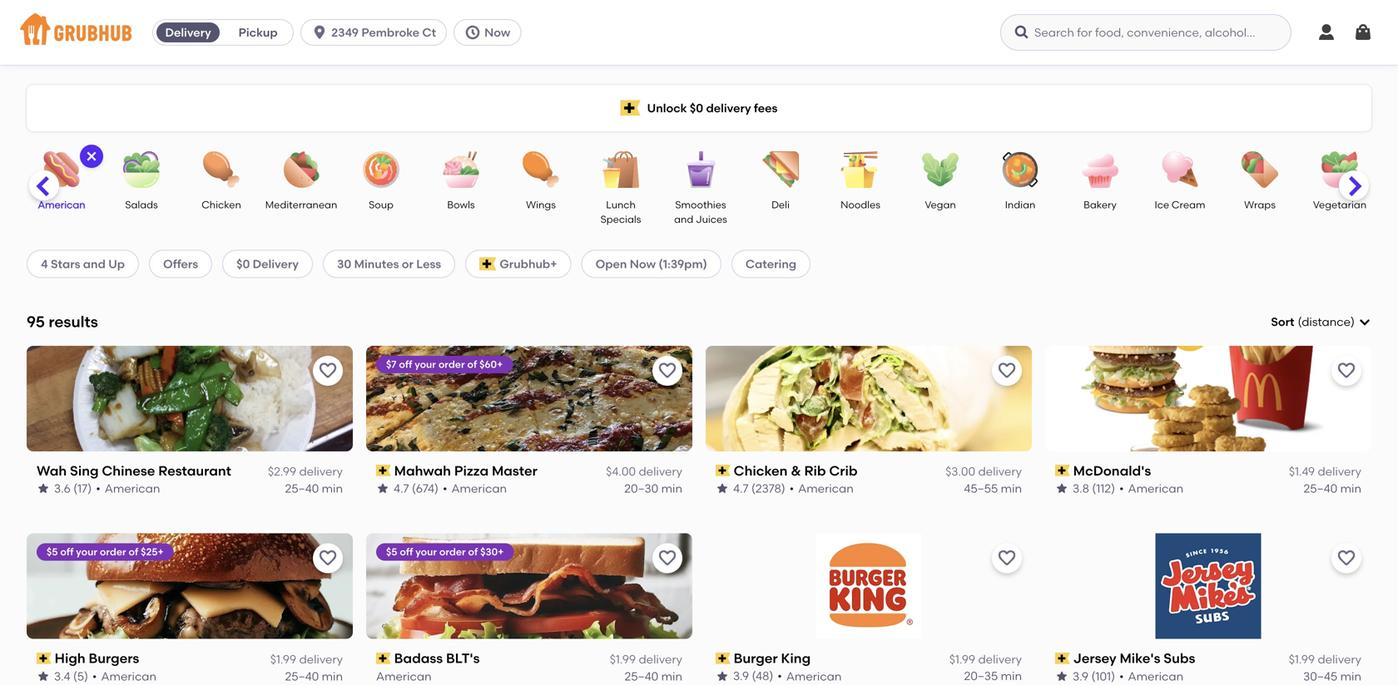 Task type: describe. For each thing, give the bounding box(es) containing it.
specials
[[601, 213, 641, 225]]

deli
[[772, 199, 790, 211]]

(5)
[[73, 670, 88, 684]]

noodles image
[[831, 151, 890, 188]]

wings image
[[512, 151, 570, 188]]

mahwah pizza master logo image
[[366, 346, 692, 452]]

$5 for high burgers
[[47, 546, 58, 559]]

mahwah
[[394, 463, 451, 479]]

salads image
[[112, 151, 171, 188]]

delivery button
[[153, 19, 223, 46]]

bakery image
[[1071, 151, 1129, 188]]

indian image
[[991, 151, 1049, 188]]

&
[[791, 463, 801, 479]]

2349
[[331, 25, 359, 40]]

star icon image left '3.8' on the bottom right of page
[[1055, 482, 1069, 496]]

high burgers
[[55, 651, 139, 667]]

sort
[[1271, 315, 1294, 329]]

(1:39pm)
[[659, 257, 707, 271]]

american for mahwah pizza master
[[451, 482, 507, 496]]

$5 off your order of $30+
[[386, 546, 504, 559]]

• right (17) on the left of the page
[[96, 482, 100, 496]]

subscription pass image
[[1055, 653, 1070, 665]]

your for badass
[[415, 546, 437, 559]]

• for chicken & rib crib
[[789, 482, 794, 496]]

• for high burgers
[[92, 670, 97, 684]]

american for chicken & rib crib
[[798, 482, 854, 496]]

20–30
[[624, 482, 658, 496]]

0 horizontal spatial and
[[83, 257, 106, 271]]

burgers
[[89, 651, 139, 667]]

grubhub plus flag logo image for grubhub+
[[479, 258, 496, 271]]

sing
[[70, 463, 99, 479]]

vegetarian
[[1313, 199, 1367, 211]]

4.7 (674)
[[394, 482, 439, 496]]

$1.99 delivery for jersey mike's subs
[[1289, 653, 1361, 667]]

sort ( distance )
[[1271, 315, 1355, 329]]

blt's
[[446, 651, 480, 667]]

)
[[1351, 315, 1355, 329]]

star icon image for mahwah
[[376, 482, 389, 496]]

mediterranean
[[265, 199, 337, 211]]

pembroke
[[361, 25, 419, 40]]

offers
[[163, 257, 198, 271]]

3.6 (17)
[[54, 482, 92, 496]]

min for badass blt's
[[661, 670, 682, 684]]

subscription pass image for mcdonald's
[[1055, 465, 1070, 477]]

mcdonald's
[[1073, 463, 1151, 479]]

25–40 min for badass blt's
[[625, 670, 682, 684]]

grubhub plus flag logo image for unlock $0 delivery fees
[[621, 100, 641, 116]]

lunch specials image
[[592, 151, 650, 188]]

pizza
[[454, 463, 489, 479]]

chinese
[[102, 463, 155, 479]]

ct
[[422, 25, 436, 40]]

noodles
[[841, 199, 880, 211]]

badass blt's logo image
[[366, 534, 692, 640]]

none field containing sort
[[1271, 314, 1371, 331]]

results
[[49, 313, 98, 331]]

smoothies
[[675, 199, 726, 211]]

• for burger king
[[778, 670, 782, 684]]

star icon image for chicken
[[716, 482, 729, 496]]

4.7 for chicken & rib crib
[[733, 482, 749, 496]]

delivery inside button
[[165, 25, 211, 40]]

open now (1:39pm)
[[595, 257, 707, 271]]

restaurant
[[158, 463, 231, 479]]

• american for jersey mike's subs
[[1119, 670, 1184, 684]]

3.4
[[54, 670, 70, 684]]

ice cream image
[[1151, 151, 1209, 188]]

save this restaurant image for jersey mike's subs
[[1336, 549, 1356, 569]]

• american for mahwah pizza master
[[443, 482, 507, 496]]

• for mcdonald's
[[1119, 482, 1124, 496]]

min for jersey mike's subs
[[1340, 670, 1361, 684]]

$2.99
[[268, 465, 296, 479]]

burger
[[734, 651, 778, 667]]

$1.99 for burger king
[[949, 653, 975, 667]]

of for pizza
[[467, 358, 477, 371]]

order for burgers
[[100, 546, 126, 559]]

$1.99 delivery for burger king
[[949, 653, 1022, 667]]

$1.99 delivery for high burgers
[[270, 653, 343, 667]]

high
[[55, 651, 85, 667]]

american for jersey mike's subs
[[1128, 670, 1184, 684]]

save this restaurant image for badass blt's
[[657, 549, 677, 569]]

juices
[[696, 213, 727, 225]]

20–30 min
[[624, 482, 682, 496]]

• american for chicken & rib crib
[[789, 482, 854, 496]]

3.9 (48)
[[733, 670, 773, 684]]

and inside smoothies and juices
[[674, 213, 693, 225]]

high burgers logo image
[[27, 534, 353, 640]]

subscription pass image for badass blt's
[[376, 653, 391, 665]]

american for high burgers
[[101, 670, 157, 684]]

$1.49
[[1289, 465, 1315, 479]]

unlock
[[647, 101, 687, 115]]

jersey mike's subs logo image
[[1155, 534, 1261, 640]]

$4.00
[[606, 465, 636, 479]]

0 vertical spatial $0
[[690, 101, 703, 115]]

(101)
[[1091, 670, 1115, 684]]

indian
[[1005, 199, 1035, 211]]

4.7 (2378)
[[733, 482, 785, 496]]

$1.49 delivery
[[1289, 465, 1361, 479]]

bowls
[[447, 199, 475, 211]]

95
[[27, 313, 45, 331]]

deli image
[[751, 151, 810, 188]]

(674)
[[412, 482, 439, 496]]

main navigation navigation
[[0, 0, 1398, 65]]

wah
[[37, 463, 67, 479]]

rib
[[804, 463, 826, 479]]

• american for mcdonald's
[[1119, 482, 1184, 496]]

of for blt's
[[468, 546, 478, 559]]

crib
[[829, 463, 858, 479]]

• for jersey mike's subs
[[1119, 670, 1124, 684]]

jersey
[[1073, 651, 1116, 667]]

20–35
[[964, 670, 998, 684]]

• american for burger king
[[778, 670, 842, 684]]

• american down chinese
[[96, 482, 160, 496]]

master
[[492, 463, 537, 479]]

$3.00 delivery
[[945, 465, 1022, 479]]

mike's
[[1120, 651, 1160, 667]]

wah sing chinese restaurant
[[37, 463, 231, 479]]

delivery for burgers
[[299, 653, 343, 667]]

star icon image for high
[[37, 670, 50, 684]]

your for high
[[76, 546, 97, 559]]

american down wah sing chinese restaurant
[[105, 482, 160, 496]]

badass
[[394, 651, 443, 667]]

• american for high burgers
[[92, 670, 157, 684]]

$0 delivery
[[236, 257, 299, 271]]

min for mcdonald's
[[1340, 482, 1361, 496]]

subscription pass image for burger king
[[716, 653, 730, 665]]

pickup
[[239, 25, 278, 40]]

(2378)
[[751, 482, 785, 496]]

$1.99 for high burgers
[[270, 653, 296, 667]]

grubhub+
[[500, 257, 557, 271]]

$5 off your order of $25+
[[47, 546, 164, 559]]



Task type: locate. For each thing, give the bounding box(es) containing it.
1 horizontal spatial and
[[674, 213, 693, 225]]

off down '4.7 (674)' on the bottom left
[[400, 546, 413, 559]]

1 $1.99 from the left
[[270, 653, 296, 667]]

badass blt's
[[394, 651, 480, 667]]

1 vertical spatial chicken
[[734, 463, 788, 479]]

(48)
[[752, 670, 773, 684]]

3.8
[[1073, 482, 1089, 496]]

vegan
[[925, 199, 956, 211]]

1 vertical spatial and
[[83, 257, 106, 271]]

of left "$60+"
[[467, 358, 477, 371]]

0 horizontal spatial 4.7
[[394, 482, 409, 496]]

svg image
[[1317, 22, 1336, 42], [311, 24, 328, 41]]

$1.99 delivery
[[270, 653, 343, 667], [610, 653, 682, 667], [949, 653, 1022, 667], [1289, 653, 1361, 667]]

subscription pass image left burger
[[716, 653, 730, 665]]

3.9 left (101)
[[1073, 670, 1089, 684]]

1 vertical spatial now
[[630, 257, 656, 271]]

2 horizontal spatial save this restaurant image
[[1336, 361, 1356, 381]]

star icon image for burger
[[716, 670, 729, 684]]

distance
[[1302, 315, 1351, 329]]

american for burger king
[[786, 670, 842, 684]]

0 horizontal spatial save this restaurant image
[[318, 549, 338, 569]]

vegetarian image
[[1311, 151, 1369, 188]]

stars
[[51, 257, 80, 271]]

your
[[415, 358, 436, 371], [76, 546, 97, 559], [415, 546, 437, 559]]

subscription pass image
[[376, 465, 391, 477], [716, 465, 730, 477], [1055, 465, 1070, 477], [37, 653, 51, 665], [376, 653, 391, 665], [716, 653, 730, 665]]

mediterranean image
[[272, 151, 330, 188]]

now right ct
[[484, 25, 510, 40]]

american image
[[32, 151, 91, 188]]

chicken down chicken image
[[202, 199, 241, 211]]

bakery
[[1084, 199, 1117, 211]]

star icon image for jersey
[[1055, 670, 1069, 684]]

1 horizontal spatial delivery
[[253, 257, 299, 271]]

1 horizontal spatial 4.7
[[733, 482, 749, 496]]

order for blt's
[[439, 546, 466, 559]]

3 $1.99 from the left
[[949, 653, 975, 667]]

svg image inside "2349 pembroke ct" button
[[311, 24, 328, 41]]

3.6
[[54, 482, 71, 496]]

svg image inside now button
[[464, 24, 481, 41]]

25–40 min for high burgers
[[285, 670, 343, 684]]

cream
[[1172, 199, 1205, 211]]

wraps image
[[1231, 151, 1289, 188]]

off down 3.6
[[60, 546, 74, 559]]

1 $5 from the left
[[47, 546, 58, 559]]

• for mahwah pizza master
[[443, 482, 447, 496]]

$30+
[[480, 546, 504, 559]]

1 vertical spatial delivery
[[253, 257, 299, 271]]

delivery for &
[[978, 465, 1022, 479]]

save this restaurant image for chicken & rib crib
[[997, 361, 1017, 381]]

30–45 min
[[1303, 670, 1361, 684]]

unlock $0 delivery fees
[[647, 101, 778, 115]]

2349 pembroke ct button
[[301, 19, 454, 46]]

• american down mike's
[[1119, 670, 1184, 684]]

fees
[[754, 101, 778, 115]]

• american down "rib" at the bottom
[[789, 482, 854, 496]]

3.9 (101)
[[1073, 670, 1115, 684]]

0 horizontal spatial svg image
[[311, 24, 328, 41]]

king
[[781, 651, 811, 667]]

3.9 for burger king
[[733, 670, 749, 684]]

min for high burgers
[[322, 670, 343, 684]]

delivery for king
[[978, 653, 1022, 667]]

wraps
[[1244, 199, 1276, 211]]

american down american image
[[38, 199, 85, 211]]

$0
[[690, 101, 703, 115], [236, 257, 250, 271]]

american down mike's
[[1128, 670, 1184, 684]]

star icon image left 3.6
[[37, 482, 50, 496]]

45–55 min
[[964, 482, 1022, 496]]

3.9 for jersey mike's subs
[[1073, 670, 1089, 684]]

1 horizontal spatial grubhub plus flag logo image
[[621, 100, 641, 116]]

american down 'mcdonald's' on the bottom of page
[[1128, 482, 1184, 496]]

3 $1.99 delivery from the left
[[949, 653, 1022, 667]]

chicken for chicken & rib crib
[[734, 463, 788, 479]]

30–45
[[1303, 670, 1338, 684]]

0 vertical spatial chicken
[[202, 199, 241, 211]]

3.9
[[733, 670, 749, 684], [1073, 670, 1089, 684]]

$1.99
[[270, 653, 296, 667], [610, 653, 636, 667], [949, 653, 975, 667], [1289, 653, 1315, 667]]

0 horizontal spatial chicken
[[202, 199, 241, 211]]

• right (674)
[[443, 482, 447, 496]]

min for burger king
[[1001, 670, 1022, 684]]

2 3.9 from the left
[[1073, 670, 1089, 684]]

order for pizza
[[438, 358, 465, 371]]

1 3.9 from the left
[[733, 670, 749, 684]]

chicken image
[[192, 151, 250, 188]]

2 4.7 from the left
[[733, 482, 749, 496]]

bowls image
[[432, 151, 490, 188]]

4 $1.99 from the left
[[1289, 653, 1315, 667]]

95 results
[[27, 313, 98, 331]]

subscription pass image left high
[[37, 653, 51, 665]]

2349 pembroke ct
[[331, 25, 436, 40]]

subs
[[1164, 651, 1195, 667]]

0 horizontal spatial grubhub plus flag logo image
[[479, 258, 496, 271]]

$1.99 for jersey mike's subs
[[1289, 653, 1315, 667]]

ice
[[1155, 199, 1169, 211]]

pickup button
[[223, 19, 293, 46]]

25–40 min
[[285, 482, 343, 496], [1304, 482, 1361, 496], [285, 670, 343, 684], [625, 670, 682, 684]]

20–35 min
[[964, 670, 1022, 684]]

• american down 'mcdonald's' on the bottom of page
[[1119, 482, 1184, 496]]

smoothies and juices image
[[672, 151, 730, 188]]

• american down king
[[778, 670, 842, 684]]

2 $1.99 delivery from the left
[[610, 653, 682, 667]]

(17)
[[73, 482, 92, 496]]

delivery for mike's
[[1318, 653, 1361, 667]]

0 horizontal spatial 3.9
[[733, 670, 749, 684]]

$5 for badass blt's
[[386, 546, 397, 559]]

now right open on the top left of page
[[630, 257, 656, 271]]

1 vertical spatial grubhub plus flag logo image
[[479, 258, 496, 271]]

4.7 left (674)
[[394, 482, 409, 496]]

(
[[1298, 315, 1302, 329]]

of left $30+
[[468, 546, 478, 559]]

american down pizza
[[451, 482, 507, 496]]

0 horizontal spatial $0
[[236, 257, 250, 271]]

subscription pass image left mahwah on the left bottom of the page
[[376, 465, 391, 477]]

$3.00
[[945, 465, 975, 479]]

star icon image down subscription pass icon
[[1055, 670, 1069, 684]]

subscription pass image left 'mcdonald's' on the bottom of page
[[1055, 465, 1070, 477]]

chicken
[[202, 199, 241, 211], [734, 463, 788, 479]]

jersey mike's subs
[[1073, 651, 1195, 667]]

order left $30+
[[439, 546, 466, 559]]

save this restaurant button
[[313, 356, 343, 386], [652, 356, 682, 386], [992, 356, 1022, 386], [1332, 356, 1361, 386], [313, 544, 343, 574], [652, 544, 682, 574], [992, 544, 1022, 574], [1332, 544, 1361, 574]]

chicken for chicken
[[202, 199, 241, 211]]

burger king
[[734, 651, 811, 667]]

25–40 for badass blt's
[[625, 670, 658, 684]]

(112)
[[1092, 482, 1115, 496]]

4 $1.99 delivery from the left
[[1289, 653, 1361, 667]]

25–40 min for mcdonald's
[[1304, 482, 1361, 496]]

0 horizontal spatial now
[[484, 25, 510, 40]]

american down burgers
[[101, 670, 157, 684]]

american for mcdonald's
[[1128, 482, 1184, 496]]

0 vertical spatial now
[[484, 25, 510, 40]]

subscription pass image for mahwah pizza master
[[376, 465, 391, 477]]

svg image
[[1353, 22, 1373, 42], [464, 24, 481, 41], [1014, 24, 1030, 41], [85, 150, 98, 163], [1358, 316, 1371, 329]]

up
[[108, 257, 125, 271]]

mcdonald's logo image
[[1045, 346, 1371, 452]]

american down badass
[[376, 670, 432, 684]]

grubhub plus flag logo image
[[621, 100, 641, 116], [479, 258, 496, 271]]

4.7 for mahwah pizza master
[[394, 482, 409, 496]]

1 $1.99 delivery from the left
[[270, 653, 343, 667]]

•
[[96, 482, 100, 496], [443, 482, 447, 496], [789, 482, 794, 496], [1119, 482, 1124, 496], [92, 670, 97, 684], [778, 670, 782, 684], [1119, 670, 1124, 684]]

$5 down '4.7 (674)' on the bottom left
[[386, 546, 397, 559]]

1 horizontal spatial save this restaurant image
[[657, 549, 677, 569]]

save this restaurant image
[[318, 361, 338, 381], [657, 361, 677, 381], [997, 361, 1017, 381], [997, 549, 1017, 569], [1336, 549, 1356, 569]]

1 horizontal spatial chicken
[[734, 463, 788, 479]]

min for mahwah pizza master
[[661, 482, 682, 496]]

off
[[399, 358, 412, 371], [60, 546, 74, 559], [400, 546, 413, 559]]

and down smoothies
[[674, 213, 693, 225]]

$1.99 for badass blt's
[[610, 653, 636, 667]]

Search for food, convenience, alcohol... search field
[[1000, 14, 1292, 51]]

salads
[[125, 199, 158, 211]]

of
[[467, 358, 477, 371], [129, 546, 138, 559], [468, 546, 478, 559]]

25–40
[[285, 482, 319, 496], [1304, 482, 1338, 496], [285, 670, 319, 684], [625, 670, 658, 684]]

off for mahwah
[[399, 358, 412, 371]]

delivery down the mediterranean
[[253, 257, 299, 271]]

grubhub plus flag logo image left grubhub+
[[479, 258, 496, 271]]

25–40 for mcdonald's
[[1304, 482, 1338, 496]]

now
[[484, 25, 510, 40], [630, 257, 656, 271]]

chicken up 4.7 (2378)
[[734, 463, 788, 479]]

mahwah pizza master
[[394, 463, 537, 479]]

3.9 left (48)
[[733, 670, 749, 684]]

delivery
[[706, 101, 751, 115], [299, 465, 343, 479], [639, 465, 682, 479], [978, 465, 1022, 479], [1318, 465, 1361, 479], [299, 653, 343, 667], [639, 653, 682, 667], [978, 653, 1022, 667], [1318, 653, 1361, 667]]

None field
[[1271, 314, 1371, 331]]

star icon image left 4.7 (2378)
[[716, 482, 729, 496]]

$0 right the unlock
[[690, 101, 703, 115]]

soup
[[369, 199, 394, 211]]

$1.99 delivery for badass blt's
[[610, 653, 682, 667]]

• american down burgers
[[92, 670, 157, 684]]

off right $7
[[399, 358, 412, 371]]

grubhub plus flag logo image left the unlock
[[621, 100, 641, 116]]

30 minutes or less
[[337, 257, 441, 271]]

vegan image
[[911, 151, 970, 188]]

25–40 for high burgers
[[285, 670, 319, 684]]

• right (112)
[[1119, 482, 1124, 496]]

soup image
[[352, 151, 410, 188]]

$0 right the offers
[[236, 257, 250, 271]]

delivery for blt's
[[639, 653, 682, 667]]

chicken & rib crib logo image
[[706, 346, 1032, 452]]

3.4 (5)
[[54, 670, 88, 684]]

star icon image left '3.4'
[[37, 670, 50, 684]]

your for mahwah
[[415, 358, 436, 371]]

subscription pass image for chicken & rib crib
[[716, 465, 730, 477]]

order left "$60+"
[[438, 358, 465, 371]]

$2.99 delivery
[[268, 465, 343, 479]]

american
[[38, 199, 85, 211], [105, 482, 160, 496], [451, 482, 507, 496], [798, 482, 854, 496], [1128, 482, 1184, 496], [101, 670, 157, 684], [376, 670, 432, 684], [786, 670, 842, 684], [1128, 670, 1184, 684]]

your right $7
[[415, 358, 436, 371]]

delivery for pizza
[[639, 465, 682, 479]]

open
[[595, 257, 627, 271]]

your down (674)
[[415, 546, 437, 559]]

4.7 left (2378)
[[733, 482, 749, 496]]

• right the (5)
[[92, 670, 97, 684]]

burger king logo image
[[816, 534, 922, 640]]

and
[[674, 213, 693, 225], [83, 257, 106, 271]]

1 horizontal spatial 3.9
[[1073, 670, 1089, 684]]

30
[[337, 257, 351, 271]]

2 $5 from the left
[[386, 546, 397, 559]]

of left "$25+"
[[129, 546, 138, 559]]

$5 down 3.6
[[47, 546, 58, 559]]

star icon image left '4.7 (674)' on the bottom left
[[376, 482, 389, 496]]

off for high
[[60, 546, 74, 559]]

american down "rib" at the bottom
[[798, 482, 854, 496]]

subscription pass image left badass
[[376, 653, 391, 665]]

star icon image left 3.9 (48)
[[716, 670, 729, 684]]

0 vertical spatial and
[[674, 213, 693, 225]]

save this restaurant image for high burgers
[[318, 549, 338, 569]]

• down chicken & rib crib at right
[[789, 482, 794, 496]]

1 vertical spatial $0
[[236, 257, 250, 271]]

min
[[322, 482, 343, 496], [661, 482, 682, 496], [1001, 482, 1022, 496], [1340, 482, 1361, 496], [322, 670, 343, 684], [661, 670, 682, 684], [1001, 670, 1022, 684], [1340, 670, 1361, 684]]

1 horizontal spatial $5
[[386, 546, 397, 559]]

wah sing chinese restaurant logo image
[[27, 346, 353, 452]]

1 horizontal spatial svg image
[[1317, 22, 1336, 42]]

american down king
[[786, 670, 842, 684]]

1 horizontal spatial $0
[[690, 101, 703, 115]]

and left up
[[83, 257, 106, 271]]

1 4.7 from the left
[[394, 482, 409, 496]]

$7
[[386, 358, 397, 371]]

• right (101)
[[1119, 670, 1124, 684]]

• right (48)
[[778, 670, 782, 684]]

lunch
[[606, 199, 636, 211]]

min for chicken & rib crib
[[1001, 482, 1022, 496]]

0 vertical spatial delivery
[[165, 25, 211, 40]]

1 horizontal spatial now
[[630, 257, 656, 271]]

save this restaurant image for burger king
[[997, 549, 1017, 569]]

save this restaurant image
[[1336, 361, 1356, 381], [318, 549, 338, 569], [657, 549, 677, 569]]

or
[[402, 257, 414, 271]]

delivery left pickup
[[165, 25, 211, 40]]

$60+
[[479, 358, 503, 371]]

subscription pass image left chicken & rib crib at right
[[716, 465, 730, 477]]

0 vertical spatial grubhub plus flag logo image
[[621, 100, 641, 116]]

chicken & rib crib
[[734, 463, 858, 479]]

2 $1.99 from the left
[[610, 653, 636, 667]]

now inside now button
[[484, 25, 510, 40]]

your down (17) on the left of the page
[[76, 546, 97, 559]]

of for burgers
[[129, 546, 138, 559]]

star icon image
[[37, 482, 50, 496], [376, 482, 389, 496], [716, 482, 729, 496], [1055, 482, 1069, 496], [37, 670, 50, 684], [716, 670, 729, 684], [1055, 670, 1069, 684]]

0 horizontal spatial $5
[[47, 546, 58, 559]]

$25+
[[141, 546, 164, 559]]

wings
[[526, 199, 556, 211]]

0 horizontal spatial delivery
[[165, 25, 211, 40]]

order left "$25+"
[[100, 546, 126, 559]]

$7 off your order of $60+
[[386, 358, 503, 371]]

• american down pizza
[[443, 482, 507, 496]]

off for badass
[[400, 546, 413, 559]]

subscription pass image for high burgers
[[37, 653, 51, 665]]



Task type: vqa. For each thing, say whether or not it's contained in the screenshot.


